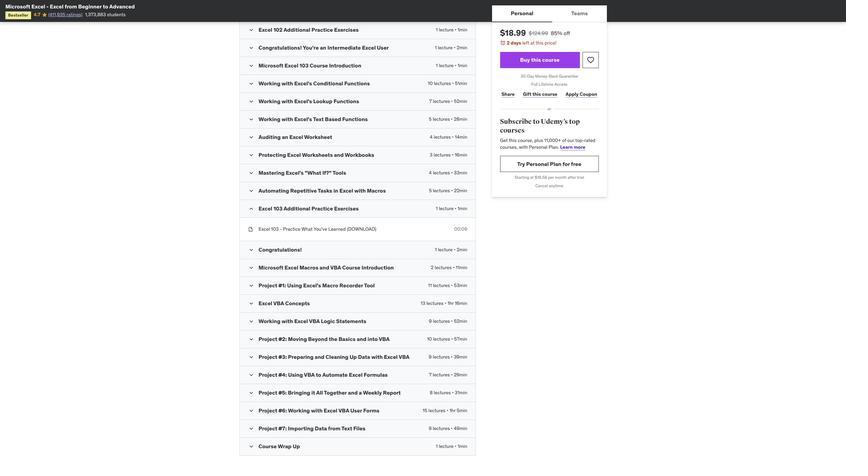 Task type: vqa. For each thing, say whether or not it's contained in the screenshot.


Task type: locate. For each thing, give the bounding box(es) containing it.
1 vertical spatial 52min
[[454, 319, 468, 325]]

practice up congratulations! you're an intermediate excel user
[[312, 26, 333, 33]]

2 vertical spatial to
[[316, 372, 321, 379]]

lectures down 4 lectures • 33min at the right top of the page
[[433, 188, 450, 194]]

teams
[[572, 10, 588, 17]]

2 2min from the top
[[457, 247, 468, 253]]

6 small image from the top
[[248, 319, 255, 325]]

small image
[[248, 27, 255, 33], [248, 134, 255, 141], [248, 247, 255, 254], [248, 283, 255, 289], [248, 301, 255, 307], [248, 319, 255, 325], [248, 354, 255, 361], [248, 390, 255, 397], [248, 408, 255, 415], [248, 444, 255, 451]]

lectures right 3
[[434, 152, 451, 158]]

1 1min from the top
[[458, 27, 468, 33]]

0 horizontal spatial user
[[351, 408, 362, 415]]

2 for 2 lectures • 11min
[[431, 265, 434, 271]]

alarm image
[[500, 40, 506, 46]]

4 1 lecture • 1min from the top
[[436, 444, 468, 450]]

1 vertical spatial additional
[[284, 205, 310, 212]]

up right wrap
[[293, 444, 300, 450]]

2 small image from the top
[[248, 63, 255, 69]]

30-day money-back guarantee full lifetime access
[[521, 74, 578, 87]]

#7:
[[279, 426, 287, 432]]

lectures up 9 lectures • 39min
[[433, 336, 450, 343]]

1 horizontal spatial text
[[342, 426, 352, 432]]

students
[[107, 12, 126, 18]]

7 down 10 lectures • 51min
[[429, 98, 432, 104]]

get this course, plus 11,000+ of our top-rated courses, with personal plan.
[[500, 138, 596, 150]]

conditional
[[313, 80, 343, 87]]

1 vertical spatial 2
[[431, 265, 434, 271]]

0 vertical spatial 52min
[[454, 98, 468, 104]]

lecture for excel 102 additional practice exercises
[[439, 27, 454, 33]]

top-
[[576, 138, 585, 144]]

project
[[259, 282, 277, 289], [259, 336, 277, 343], [259, 354, 277, 361], [259, 372, 277, 379], [259, 390, 277, 397], [259, 408, 277, 415], [259, 426, 277, 432]]

1 horizontal spatial course
[[310, 62, 328, 69]]

and up "macro"
[[320, 264, 329, 271]]

• for congratulations!
[[454, 247, 456, 253]]

•
[[455, 27, 457, 33], [454, 45, 456, 51], [455, 63, 457, 69], [452, 80, 454, 87], [451, 98, 453, 104], [451, 116, 453, 122], [452, 134, 454, 140], [452, 152, 454, 158], [451, 170, 453, 176], [451, 188, 453, 194], [455, 206, 457, 212], [454, 247, 456, 253], [453, 265, 455, 271], [451, 283, 453, 289], [445, 301, 447, 307], [451, 319, 453, 325], [452, 336, 453, 343], [451, 354, 453, 360], [451, 372, 453, 378], [452, 390, 454, 396], [447, 408, 449, 414], [451, 426, 453, 432], [455, 444, 457, 450]]

7 project from the top
[[259, 426, 277, 432]]

0 vertical spatial using
[[287, 282, 302, 289]]

0 vertical spatial 1hr
[[448, 301, 454, 307]]

16min down 14min
[[455, 152, 468, 158]]

16min
[[455, 152, 468, 158], [455, 301, 468, 307]]

data down into
[[358, 354, 370, 361]]

4 project from the top
[[259, 372, 277, 379]]

learn
[[561, 144, 573, 150]]

• for excel 103 additional practice exercises
[[455, 206, 457, 212]]

11,000+
[[545, 138, 561, 144]]

2 52min from the top
[[454, 319, 468, 325]]

0 vertical spatial microsoft
[[5, 3, 30, 10]]

8 small image from the top
[[248, 390, 255, 397]]

practice down automating repetitive tasks in excel with macros
[[312, 205, 333, 212]]

1 lecture • 2min for congratulations!
[[435, 247, 468, 253]]

1 for microsoft excel 103 course introduction
[[436, 63, 438, 69]]

project for project #2: moving beyond the basics and into vba
[[259, 336, 277, 343]]

0 horizontal spatial from
[[65, 3, 77, 10]]

with inside get this course, plus 11,000+ of our top-rated courses, with personal plan.
[[519, 144, 528, 150]]

0 vertical spatial macros
[[367, 188, 386, 194]]

up right cleaning
[[350, 354, 357, 361]]

5 for automating repetitive tasks in excel with macros
[[429, 188, 432, 194]]

this inside gift this course link
[[533, 91, 541, 97]]

excel's left "macro"
[[303, 282, 321, 289]]

mastering
[[259, 170, 285, 176]]

9 small image from the top
[[248, 408, 255, 415]]

1 horizontal spatial up
[[350, 354, 357, 361]]

1 vertical spatial 5
[[429, 188, 432, 194]]

with down course, in the top right of the page
[[519, 144, 528, 150]]

this up courses, at right
[[509, 138, 517, 144]]

lecture
[[439, 27, 454, 33], [438, 45, 453, 51], [439, 63, 454, 69], [439, 206, 454, 212], [438, 247, 453, 253], [439, 444, 454, 450]]

lectures right 11
[[433, 283, 450, 289]]

1 7 from the top
[[429, 98, 432, 104]]

4 down 3
[[429, 170, 432, 176]]

course left wrap
[[259, 444, 277, 450]]

4 1min from the top
[[458, 444, 468, 450]]

small image for congratulations! you're an intermediate excel user
[[248, 45, 255, 51]]

2 vertical spatial course
[[259, 444, 277, 450]]

small image for project #1: using excel's macro recorder tool
[[248, 283, 255, 289]]

lecture for congratulations!
[[438, 247, 453, 253]]

10 up 7 lectures • 52min
[[428, 80, 433, 87]]

2 vertical spatial functions
[[342, 116, 368, 123]]

1 vertical spatial to
[[533, 118, 540, 126]]

2 vertical spatial 103
[[271, 226, 279, 233]]

3 1 lecture • 1min from the top
[[436, 206, 468, 212]]

3 1min from the top
[[458, 206, 468, 212]]

tools
[[333, 170, 346, 176]]

1 vertical spatial microsoft
[[259, 62, 284, 69]]

with up working with excel's text based functions
[[282, 98, 293, 105]]

2 exercises from the top
[[334, 205, 359, 212]]

1 vertical spatial user
[[351, 408, 362, 415]]

1 horizontal spatial from
[[328, 426, 341, 432]]

2 vertical spatial 9
[[429, 426, 432, 432]]

13 small image from the top
[[248, 426, 255, 433]]

2 1 lecture • 2min from the top
[[435, 247, 468, 253]]

congratulations! for congratulations!
[[259, 247, 302, 253]]

#5:
[[279, 390, 287, 397]]

1 vertical spatial 103
[[274, 205, 283, 212]]

8 small image from the top
[[248, 188, 255, 195]]

52min up 57min
[[454, 319, 468, 325]]

5 down 4 lectures • 33min at the right top of the page
[[429, 188, 432, 194]]

workbooks
[[345, 152, 374, 158]]

this for get
[[509, 138, 517, 144]]

project left #1:
[[259, 282, 277, 289]]

0 vertical spatial an
[[320, 44, 326, 51]]

lecture for microsoft excel 103 course introduction
[[439, 63, 454, 69]]

working with excel's lookup functions
[[259, 98, 359, 105]]

1 vertical spatial practice
[[312, 205, 333, 212]]

1 vertical spatial 1 lecture • 2min
[[435, 247, 468, 253]]

user
[[377, 44, 389, 51], [351, 408, 362, 415]]

• for project #7: importing data from text files
[[451, 426, 453, 432]]

2 vertical spatial practice
[[283, 226, 301, 233]]

lectures down 7 lectures • 52min
[[433, 116, 450, 122]]

lectures right '8'
[[434, 390, 451, 396]]

0 vertical spatial from
[[65, 3, 77, 10]]

tab list
[[492, 5, 607, 22]]

from down project #6: working with excel vba user forms
[[328, 426, 341, 432]]

starting at $16.58 per month after trial cancel anytime
[[515, 175, 584, 189]]

after
[[568, 175, 577, 180]]

0 vertical spatial text
[[313, 116, 324, 123]]

lectures for project #2: moving beyond the basics and into vba
[[433, 336, 450, 343]]

1 horizontal spatial macros
[[367, 188, 386, 194]]

lectures for auditing an excel worksheet
[[434, 134, 451, 140]]

excel left concepts
[[259, 300, 272, 307]]

exercises down in
[[334, 205, 359, 212]]

back
[[549, 74, 558, 79]]

52min up 28min
[[454, 98, 468, 104]]

0 vertical spatial up
[[350, 354, 357, 361]]

1 vertical spatial an
[[282, 134, 288, 141]]

1 vertical spatial 4
[[429, 170, 432, 176]]

1 horizontal spatial to
[[316, 372, 321, 379]]

15
[[423, 408, 428, 414]]

1 vertical spatial 9
[[429, 354, 432, 360]]

9 for project #7: importing data from text files
[[429, 426, 432, 432]]

0 vertical spatial to
[[103, 3, 108, 10]]

1 vertical spatial using
[[288, 372, 303, 379]]

1 vertical spatial macros
[[300, 264, 319, 271]]

access
[[555, 82, 568, 87]]

course inside button
[[543, 56, 560, 63]]

project for project #3: preparing and cleaning up data with excel vba
[[259, 354, 277, 361]]

4 for mastering excel's "what if?" tools
[[429, 170, 432, 176]]

2 additional from the top
[[284, 205, 310, 212]]

0 vertical spatial data
[[358, 354, 370, 361]]

0 vertical spatial 4
[[430, 134, 433, 140]]

project left "#6:"
[[259, 408, 277, 415]]

1 course from the top
[[543, 56, 560, 63]]

5 small image from the top
[[248, 116, 255, 123]]

0 horizontal spatial macros
[[300, 264, 319, 271]]

small image for project #7: importing data from text files
[[248, 426, 255, 433]]

starting
[[515, 175, 530, 180]]

tab list containing personal
[[492, 5, 607, 22]]

0 vertical spatial functions
[[345, 80, 370, 87]]

0 horizontal spatial 2
[[431, 265, 434, 271]]

3 small image from the top
[[248, 80, 255, 87]]

buy this course
[[520, 56, 560, 63]]

functions
[[345, 80, 370, 87], [334, 98, 359, 105], [342, 116, 368, 123]]

to left udemy's
[[533, 118, 540, 126]]

lectures down 15 lectures • 1hr 5min
[[433, 426, 450, 432]]

lectures right the 13
[[427, 301, 444, 307]]

concepts
[[285, 300, 310, 307]]

1 small image from the top
[[248, 27, 255, 33]]

3 project from the top
[[259, 354, 277, 361]]

0 horizontal spatial up
[[293, 444, 300, 450]]

0 vertical spatial 103
[[300, 62, 309, 69]]

report
[[383, 390, 401, 397]]

this right buy
[[532, 56, 541, 63]]

52min
[[454, 98, 468, 104], [454, 319, 468, 325]]

functions up based on the left top of page
[[334, 98, 359, 105]]

functions right conditional
[[345, 80, 370, 87]]

course
[[310, 62, 328, 69], [342, 264, 361, 271], [259, 444, 277, 450]]

course up the recorder
[[342, 264, 361, 271]]

16min down the 53min
[[455, 301, 468, 307]]

additional for 103
[[284, 205, 310, 212]]

personal up $16.58
[[527, 161, 549, 168]]

excel's left the lookup
[[294, 98, 312, 105]]

#4:
[[279, 372, 287, 379]]

text left files
[[342, 426, 352, 432]]

0 vertical spatial user
[[377, 44, 389, 51]]

course for gift this course
[[542, 91, 558, 97]]

text
[[313, 116, 324, 123], [342, 426, 352, 432]]

1 vertical spatial data
[[315, 426, 327, 432]]

small image for working with excel's text based functions
[[248, 116, 255, 123]]

9 for project #3: preparing and cleaning up data with excel vba
[[429, 354, 432, 360]]

working for working with excel's conditional functions
[[259, 80, 281, 87]]

10 small image from the top
[[248, 444, 255, 451]]

1 vertical spatial personal
[[529, 144, 548, 150]]

1 vertical spatial from
[[328, 426, 341, 432]]

2 course from the top
[[542, 91, 558, 97]]

0 vertical spatial 9
[[429, 319, 432, 325]]

0 vertical spatial -
[[46, 3, 49, 10]]

exercises for excel 102 additional practice exercises
[[334, 26, 359, 33]]

11 small image from the top
[[248, 336, 255, 343]]

1 vertical spatial -
[[280, 226, 282, 233]]

1 vertical spatial exercises
[[334, 205, 359, 212]]

and up tools
[[334, 152, 344, 158]]

1 vertical spatial course
[[542, 91, 558, 97]]

this inside get this course, plus 11,000+ of our top-rated courses, with personal plan.
[[509, 138, 517, 144]]

to up 1,373,883 students
[[103, 3, 108, 10]]

lectures for mastering excel's "what if?" tools
[[433, 170, 450, 176]]

1 vertical spatial 2min
[[457, 247, 468, 253]]

$18.99
[[500, 28, 526, 38]]

at right left at the top of the page
[[531, 40, 535, 46]]

to inside subscribe to udemy's top courses
[[533, 118, 540, 126]]

1 vertical spatial at
[[531, 175, 534, 180]]

course up working with excel's conditional functions
[[310, 62, 328, 69]]

0 horizontal spatial text
[[313, 116, 324, 123]]

9 down 13 lectures • 1hr 16min on the bottom of the page
[[429, 319, 432, 325]]

gift this course
[[523, 91, 558, 97]]

9 for working with excel vba logic statements
[[429, 319, 432, 325]]

small image for congratulations!
[[248, 247, 255, 254]]

practice for excel 102 additional practice exercises
[[312, 26, 333, 33]]

0 horizontal spatial to
[[103, 3, 108, 10]]

excel left worksheet
[[290, 134, 303, 141]]

lectures up the 5 lectures • 22min
[[433, 170, 450, 176]]

0 vertical spatial practice
[[312, 26, 333, 33]]

project #6: working with excel vba user forms
[[259, 408, 380, 415]]

excel 103 additional practice exercises
[[259, 205, 359, 212]]

using right #1:
[[287, 282, 302, 289]]

1min for course wrap up
[[458, 444, 468, 450]]

4 for auditing an excel worksheet
[[430, 134, 433, 140]]

excel 103 - practice what you've learned (download)
[[259, 226, 377, 233]]

up
[[350, 354, 357, 361], [293, 444, 300, 450]]

0 vertical spatial course
[[543, 56, 560, 63]]

introduction up "tool"
[[362, 264, 394, 271]]

85%
[[551, 30, 563, 37]]

1 for course wrap up
[[436, 444, 438, 450]]

subscribe to udemy's top courses
[[500, 118, 580, 135]]

1 project from the top
[[259, 282, 277, 289]]

• for working with excel's lookup functions
[[451, 98, 453, 104]]

lectures left 14min
[[434, 134, 451, 140]]

7 small image from the top
[[248, 354, 255, 361]]

1 horizontal spatial an
[[320, 44, 326, 51]]

lectures for protecting excel worksheets and workbooks
[[434, 152, 451, 158]]

beginner
[[78, 3, 102, 10]]

5 project from the top
[[259, 390, 277, 397]]

coupon
[[580, 91, 598, 97]]

9 small image from the top
[[248, 206, 255, 213]]

0 horizontal spatial introduction
[[329, 62, 362, 69]]

• for project #2: moving beyond the basics and into vba
[[452, 336, 453, 343]]

from for text
[[328, 426, 341, 432]]

1 horizontal spatial -
[[280, 226, 282, 233]]

1 horizontal spatial introduction
[[362, 264, 394, 271]]

5 small image from the top
[[248, 301, 255, 307]]

0 vertical spatial 2
[[507, 40, 510, 46]]

exercises up intermediate
[[334, 26, 359, 33]]

plan
[[550, 161, 562, 168]]

2 congratulations! from the top
[[259, 247, 302, 253]]

lectures for working with excel's text based functions
[[433, 116, 450, 122]]

7 up '8'
[[429, 372, 432, 378]]

2 1min from the top
[[458, 63, 468, 69]]

microsoft for microsoft excel macros and vba course introduction
[[259, 264, 284, 271]]

protecting excel worksheets and workbooks
[[259, 152, 374, 158]]

103 down you're
[[300, 62, 309, 69]]

2 horizontal spatial course
[[342, 264, 361, 271]]

0 vertical spatial 5
[[429, 116, 432, 122]]

3 9 from the top
[[429, 426, 432, 432]]

working
[[259, 80, 281, 87], [259, 98, 281, 105], [259, 116, 281, 123], [259, 318, 281, 325], [288, 408, 310, 415]]

4 small image from the top
[[248, 98, 255, 105]]

course down lifetime
[[542, 91, 558, 97]]

7 for working with excel's lookup functions
[[429, 98, 432, 104]]

103 right xsmall icon
[[271, 226, 279, 233]]

1 1 lecture • 2min from the top
[[435, 45, 468, 51]]

2min
[[457, 45, 468, 51], [457, 247, 468, 253]]

4 lectures • 33min
[[429, 170, 468, 176]]

1 congratulations! from the top
[[259, 44, 302, 51]]

1 horizontal spatial data
[[358, 354, 370, 361]]

7 for project #4: using vba to automate excel formulas
[[429, 372, 432, 378]]

lectures for automating repetitive tasks in excel with macros
[[433, 188, 450, 194]]

0 vertical spatial 1 lecture • 2min
[[435, 45, 468, 51]]

excel's up working with excel's lookup functions
[[294, 80, 312, 87]]

2 1 lecture • 1min from the top
[[436, 63, 468, 69]]

small image for automating repetitive tasks in excel with macros
[[248, 188, 255, 195]]

2 small image from the top
[[248, 134, 255, 141]]

10 small image from the top
[[248, 265, 255, 272]]

1 horizontal spatial 2
[[507, 40, 510, 46]]

lectures down 10 lectures • 51min
[[433, 98, 450, 104]]

0 vertical spatial 7
[[429, 98, 432, 104]]

this
[[536, 40, 544, 46], [532, 56, 541, 63], [533, 91, 541, 97], [509, 138, 517, 144]]

3 small image from the top
[[248, 247, 255, 254]]

lookup
[[313, 98, 333, 105]]

lectures left the 51min
[[434, 80, 451, 87]]

$18.99 $124.99 85% off
[[500, 28, 570, 38]]

with up formulas
[[372, 354, 383, 361]]

this right gift
[[533, 91, 541, 97]]

exercises for excel 103 additional practice exercises
[[334, 205, 359, 212]]

an right auditing
[[282, 134, 288, 141]]

10 lectures • 51min
[[428, 80, 468, 87]]

price!
[[545, 40, 557, 46]]

1min for excel 103 additional practice exercises
[[458, 206, 468, 212]]

2 horizontal spatial to
[[533, 118, 540, 126]]

at left $16.58
[[531, 175, 534, 180]]

personal inside "button"
[[511, 10, 534, 17]]

0 vertical spatial exercises
[[334, 26, 359, 33]]

9 lectures • 39min
[[429, 354, 468, 360]]

• for project #1: using excel's macro recorder tool
[[451, 283, 453, 289]]

anytime
[[549, 184, 564, 189]]

9 down 15 lectures • 1hr 5min
[[429, 426, 432, 432]]

lectures for project #6: working with excel vba user forms
[[429, 408, 446, 414]]

additional down repetitive
[[284, 205, 310, 212]]

learned
[[329, 226, 346, 233]]

#1:
[[279, 282, 286, 289]]

data down project #6: working with excel vba user forms
[[315, 426, 327, 432]]

1 2min from the top
[[457, 45, 468, 51]]

course for buy this course
[[543, 56, 560, 63]]

1 52min from the top
[[454, 98, 468, 104]]

13
[[421, 301, 426, 307]]

103 down automating
[[274, 205, 283, 212]]

small image for microsoft excel macros and vba course introduction
[[248, 265, 255, 272]]

bestseller
[[8, 13, 28, 18]]

4 small image from the top
[[248, 283, 255, 289]]

additional right 102
[[284, 26, 310, 33]]

1 additional from the top
[[284, 26, 310, 33]]

lectures down "10 lectures • 57min"
[[433, 354, 450, 360]]

00:09
[[454, 226, 468, 233]]

1 vertical spatial congratulations!
[[259, 247, 302, 253]]

excel's
[[294, 80, 312, 87], [294, 98, 312, 105], [294, 116, 312, 123], [286, 170, 304, 176], [303, 282, 321, 289]]

6 project from the top
[[259, 408, 277, 415]]

with
[[282, 80, 293, 87], [282, 98, 293, 105], [282, 116, 293, 123], [519, 144, 528, 150], [355, 188, 366, 194], [282, 318, 293, 325], [372, 354, 383, 361], [311, 408, 323, 415]]

2min for congratulations!
[[457, 247, 468, 253]]

1hr left 5min
[[450, 408, 456, 414]]

10 for project #2: moving beyond the basics and into vba
[[427, 336, 432, 343]]

#2:
[[279, 336, 287, 343]]

introduction down intermediate
[[329, 62, 362, 69]]

lectures right 15
[[429, 408, 446, 414]]

this inside the buy this course button
[[532, 56, 541, 63]]

and left cleaning
[[315, 354, 325, 361]]

text left based on the left top of page
[[313, 116, 324, 123]]

personal down plus
[[529, 144, 548, 150]]

1 exercises from the top
[[334, 26, 359, 33]]

small image for auditing an excel worksheet
[[248, 134, 255, 141]]

project left #2:
[[259, 336, 277, 343]]

project left the #3:
[[259, 354, 277, 361]]

and for vba
[[320, 264, 329, 271]]

10 for working with excel's conditional functions
[[428, 80, 433, 87]]

1 small image from the top
[[248, 45, 255, 51]]

xsmall image
[[248, 226, 253, 233]]

13 lectures • 1hr 16min
[[421, 301, 468, 307]]

1 vertical spatial 10
[[427, 336, 432, 343]]

• for microsoft excel macros and vba course introduction
[[453, 265, 455, 271]]

0 vertical spatial personal
[[511, 10, 534, 17]]

2 right alarm "icon"
[[507, 40, 510, 46]]

excel's down working with excel's lookup functions
[[294, 116, 312, 123]]

1 vertical spatial 7
[[429, 372, 432, 378]]

2 project from the top
[[259, 336, 277, 343]]

1 lecture • 1min for course wrap up
[[436, 444, 468, 450]]

7 small image from the top
[[248, 170, 255, 177]]

lectures for project #5: bringing it all together and a weekly report
[[434, 390, 451, 396]]

• for automating repetitive tasks in excel with macros
[[451, 188, 453, 194]]

6 small image from the top
[[248, 152, 255, 159]]

from for beginner
[[65, 3, 77, 10]]

2 vertical spatial microsoft
[[259, 264, 284, 271]]

from up ratings)
[[65, 3, 77, 10]]

small image
[[248, 45, 255, 51], [248, 63, 255, 69], [248, 80, 255, 87], [248, 98, 255, 105], [248, 116, 255, 123], [248, 152, 255, 159], [248, 170, 255, 177], [248, 188, 255, 195], [248, 206, 255, 213], [248, 265, 255, 272], [248, 336, 255, 343], [248, 372, 255, 379], [248, 426, 255, 433]]

14min
[[455, 134, 468, 140]]

forms
[[364, 408, 380, 415]]

0 vertical spatial 2min
[[457, 45, 468, 51]]

data
[[358, 354, 370, 361], [315, 426, 327, 432]]

1 vertical spatial 1hr
[[450, 408, 456, 414]]

repetitive
[[290, 188, 317, 194]]

1 vertical spatial course
[[342, 264, 361, 271]]

12 small image from the top
[[248, 372, 255, 379]]

1 vertical spatial functions
[[334, 98, 359, 105]]

1 lecture • 1min
[[436, 27, 468, 33], [436, 63, 468, 69], [436, 206, 468, 212], [436, 444, 468, 450]]

0 horizontal spatial -
[[46, 3, 49, 10]]

functions for working with excel's conditional functions
[[345, 80, 370, 87]]

10 up 9 lectures • 39min
[[427, 336, 432, 343]]

all
[[316, 390, 323, 397]]

course up back
[[543, 56, 560, 63]]

1 vertical spatial 16min
[[455, 301, 468, 307]]

103
[[300, 62, 309, 69], [274, 205, 283, 212], [271, 226, 279, 233]]

- left what on the left
[[280, 226, 282, 233]]

excel right in
[[340, 188, 353, 194]]

with down "all"
[[311, 408, 323, 415]]

0 vertical spatial congratulations!
[[259, 44, 302, 51]]

1 9 from the top
[[429, 319, 432, 325]]

103 for additional
[[274, 205, 283, 212]]

2 7 from the top
[[429, 372, 432, 378]]

small image for project #6: working with excel vba user forms
[[248, 408, 255, 415]]

1 for congratulations!
[[435, 247, 437, 253]]

excel's left "what
[[286, 170, 304, 176]]

1hr for excel vba concepts
[[448, 301, 454, 307]]

2 9 from the top
[[429, 354, 432, 360]]

0 vertical spatial additional
[[284, 26, 310, 33]]

7 lectures • 52min
[[429, 98, 468, 104]]

0 vertical spatial 16min
[[455, 152, 468, 158]]

lecture for course wrap up
[[439, 444, 454, 450]]

cancel
[[536, 184, 548, 189]]

5 down 7 lectures • 52min
[[429, 116, 432, 122]]

$124.99
[[529, 30, 549, 37]]

0 vertical spatial 10
[[428, 80, 433, 87]]

lectures for project #4: using vba to automate excel formulas
[[433, 372, 450, 378]]

1 1 lecture • 1min from the top
[[436, 27, 468, 33]]

practice left what on the left
[[283, 226, 301, 233]]

small image for excel 102 additional practice exercises
[[248, 27, 255, 33]]

9 down "10 lectures • 57min"
[[429, 354, 432, 360]]



Task type: describe. For each thing, give the bounding box(es) containing it.
11
[[428, 283, 432, 289]]

based
[[325, 116, 341, 123]]

microsoft for microsoft excel 103 course introduction
[[259, 62, 284, 69]]

1 horizontal spatial user
[[377, 44, 389, 51]]

• for excel vba concepts
[[445, 301, 447, 307]]

5 lectures • 22min
[[429, 188, 468, 194]]

39min
[[454, 354, 468, 360]]

lectures for excel vba concepts
[[427, 301, 444, 307]]

1 vertical spatial introduction
[[362, 264, 394, 271]]

small image for working with excel's lookup functions
[[248, 98, 255, 105]]

(411,935
[[48, 12, 65, 18]]

apply coupon
[[566, 91, 598, 97]]

2 days left at this price!
[[507, 40, 557, 46]]

small image for project #5: bringing it all together and a weekly report
[[248, 390, 255, 397]]

learn more
[[561, 144, 586, 150]]

0 horizontal spatial data
[[315, 426, 327, 432]]

5 for working with excel's text based functions
[[429, 116, 432, 122]]

- for excel
[[46, 3, 49, 10]]

with right in
[[355, 188, 366, 194]]

project for project #4: using vba to automate excel formulas
[[259, 372, 277, 379]]

auditing an excel worksheet
[[259, 134, 332, 141]]

102
[[274, 26, 283, 33]]

0 horizontal spatial course
[[259, 444, 277, 450]]

preparing
[[288, 354, 314, 361]]

small image for working with excel's conditional functions
[[248, 80, 255, 87]]

9 lectures • 49min
[[429, 426, 468, 432]]

get
[[500, 138, 508, 144]]

1hr for project #6: working with excel vba user forms
[[450, 408, 456, 414]]

lectures for working with excel vba logic statements
[[433, 319, 450, 325]]

or
[[548, 107, 552, 112]]

52min for working with excel's lookup functions
[[454, 98, 468, 104]]

project #5: bringing it all together and a weekly report
[[259, 390, 401, 397]]

guarantee
[[559, 74, 578, 79]]

course wrap up
[[259, 444, 300, 450]]

• for auditing an excel worksheet
[[452, 134, 454, 140]]

wishlist image
[[587, 56, 595, 64]]

- for practice
[[280, 226, 282, 233]]

excel left 102
[[259, 26, 272, 33]]

with up auditing an excel worksheet
[[282, 116, 293, 123]]

excel up a
[[349, 372, 363, 379]]

• for microsoft excel 103 course introduction
[[455, 63, 457, 69]]

30-
[[521, 74, 528, 79]]

money-
[[536, 74, 549, 79]]

excel down auditing an excel worksheet
[[287, 152, 301, 158]]

moving
[[288, 336, 307, 343]]

excel vba concepts
[[259, 300, 310, 307]]

1,373,883
[[85, 12, 106, 18]]

bringing
[[288, 390, 310, 397]]

trial
[[577, 175, 584, 180]]

1 lecture • 2min for congratulations! you're an intermediate excel user
[[435, 45, 468, 51]]

learn more link
[[561, 144, 586, 150]]

1 vertical spatial up
[[293, 444, 300, 450]]

for
[[563, 161, 570, 168]]

lectures for working with excel's conditional functions
[[434, 80, 451, 87]]

this down $124.99
[[536, 40, 544, 46]]

the
[[329, 336, 338, 343]]

15 lectures • 1hr 5min
[[423, 408, 468, 414]]

personal inside get this course, plus 11,000+ of our top-rated courses, with personal plan.
[[529, 144, 548, 150]]

per
[[548, 175, 554, 180]]

month
[[555, 175, 567, 180]]

52min for working with excel vba logic statements
[[454, 319, 468, 325]]

buy
[[520, 56, 530, 63]]

project for project #6: working with excel vba user forms
[[259, 408, 277, 415]]

53min
[[454, 283, 468, 289]]

basics
[[339, 336, 356, 343]]

small image for excel vba concepts
[[248, 301, 255, 307]]

courses
[[500, 126, 525, 135]]

51min
[[455, 80, 468, 87]]

1 lecture • 1min for microsoft excel 103 course introduction
[[436, 63, 468, 69]]

working for working with excel vba logic statements
[[259, 318, 281, 325]]

1 16min from the top
[[455, 152, 468, 158]]

small image for microsoft excel 103 course introduction
[[248, 63, 255, 69]]

share button
[[500, 88, 516, 101]]

1 lecture • 1min for excel 102 additional practice exercises
[[436, 27, 468, 33]]

excel down concepts
[[294, 318, 308, 325]]

small image for protecting excel worksheets and workbooks
[[248, 152, 255, 159]]

into
[[368, 336, 378, 343]]

working with excel vba logic statements
[[259, 318, 367, 325]]

files
[[354, 426, 366, 432]]

lectures for project #7: importing data from text files
[[433, 426, 450, 432]]

• for project #5: bringing it all together and a weekly report
[[452, 390, 454, 396]]

with up working with excel's lookup functions
[[282, 80, 293, 87]]

weekly
[[363, 390, 382, 397]]

small image for mastering excel's "what if?" tools
[[248, 170, 255, 177]]

apply coupon button
[[565, 88, 599, 101]]

1 for congratulations! you're an intermediate excel user
[[435, 45, 437, 51]]

courses,
[[500, 144, 518, 150]]

at inside starting at $16.58 per month after trial cancel anytime
[[531, 175, 534, 180]]

11min
[[456, 265, 468, 271]]

rated
[[585, 138, 596, 144]]

teams button
[[553, 5, 607, 22]]

1,373,883 students
[[85, 12, 126, 18]]

0 vertical spatial at
[[531, 40, 535, 46]]

a
[[359, 390, 362, 397]]

small image for project #4: using vba to automate excel formulas
[[248, 372, 255, 379]]

#3:
[[279, 354, 287, 361]]

working for working with excel's text based functions
[[259, 116, 281, 123]]

1min for excel 102 additional practice exercises
[[458, 27, 468, 33]]

with down excel vba concepts
[[282, 318, 293, 325]]

excel's for text
[[294, 116, 312, 123]]

• for congratulations! you're an intermediate excel user
[[454, 45, 456, 51]]

more
[[574, 144, 586, 150]]

udemy's
[[541, 118, 568, 126]]

excel's for conditional
[[294, 80, 312, 87]]

• for excel 102 additional practice exercises
[[455, 27, 457, 33]]

top
[[569, 118, 580, 126]]

excel up the (411,935
[[50, 3, 64, 10]]

$16.58
[[535, 175, 547, 180]]

and for cleaning
[[315, 354, 325, 361]]

excel up 4.7
[[31, 3, 45, 10]]

2 16min from the top
[[455, 301, 468, 307]]

microsoft excel - excel from beginner to advanced
[[5, 3, 135, 10]]

3
[[430, 152, 433, 158]]

and left into
[[357, 336, 367, 343]]

lectures for project #1: using excel's macro recorder tool
[[433, 283, 450, 289]]

2 lectures • 11min
[[431, 265, 468, 271]]

off
[[564, 30, 570, 37]]

excel right intermediate
[[362, 44, 376, 51]]

buy this course button
[[500, 52, 580, 68]]

11 lectures • 53min
[[428, 283, 468, 289]]

2 vertical spatial personal
[[527, 161, 549, 168]]

4.7
[[34, 12, 40, 18]]

try personal plan for free link
[[500, 156, 599, 173]]

• for protecting excel worksheets and workbooks
[[452, 152, 454, 158]]

project for project #7: importing data from text files
[[259, 426, 277, 432]]

microsoft excel 103 course introduction
[[259, 62, 362, 69]]

microsoft excel macros and vba course introduction
[[259, 264, 394, 271]]

lectures for microsoft excel macros and vba course introduction
[[435, 265, 452, 271]]

8 lectures • 31min
[[430, 390, 468, 396]]

try
[[518, 161, 525, 168]]

and for workbooks
[[334, 152, 344, 158]]

functions for working with excel's lookup functions
[[334, 98, 359, 105]]

congratulations! for congratulations! you're an intermediate excel user
[[259, 44, 302, 51]]

subscribe
[[500, 118, 532, 126]]

small image for project #2: moving beyond the basics and into vba
[[248, 336, 255, 343]]

macro
[[322, 282, 338, 289]]

project for project #5: bringing it all together and a weekly report
[[259, 390, 277, 397]]

gift this course link
[[522, 88, 559, 101]]

57min
[[454, 336, 468, 343]]

• for project #4: using vba to automate excel formulas
[[451, 372, 453, 378]]

0 vertical spatial introduction
[[329, 62, 362, 69]]

auditing
[[259, 134, 281, 141]]

and left a
[[348, 390, 358, 397]]

small image for working with excel vba logic statements
[[248, 319, 255, 325]]

you've
[[314, 226, 327, 233]]

• for mastering excel's "what if?" tools
[[451, 170, 453, 176]]

our
[[568, 138, 575, 144]]

project for project #1: using excel's macro recorder tool
[[259, 282, 277, 289]]

excel up #1:
[[285, 264, 298, 271]]

excel up formulas
[[384, 354, 398, 361]]

excel down project #5: bringing it all together and a weekly report
[[324, 408, 338, 415]]

using for vba
[[288, 372, 303, 379]]

103 for -
[[271, 226, 279, 233]]

9 lectures • 52min
[[429, 319, 468, 325]]

excel right xsmall icon
[[259, 226, 270, 233]]

excel up working with excel's conditional functions
[[285, 62, 298, 69]]

0 horizontal spatial an
[[282, 134, 288, 141]]

1min for microsoft excel 103 course introduction
[[458, 63, 468, 69]]

lecture for congratulations! you're an intermediate excel user
[[438, 45, 453, 51]]

excel's for lookup
[[294, 98, 312, 105]]

• for working with excel's conditional functions
[[452, 80, 454, 87]]

cleaning
[[326, 354, 349, 361]]

1 vertical spatial text
[[342, 426, 352, 432]]

intermediate
[[328, 44, 361, 51]]

this for gift
[[533, 91, 541, 97]]

excel 102 additional practice exercises
[[259, 26, 359, 33]]

29min
[[454, 372, 468, 378]]

1 for excel 102 additional practice exercises
[[436, 27, 438, 33]]

if?"
[[323, 170, 332, 176]]

"what
[[305, 170, 321, 176]]

working for working with excel's lookup functions
[[259, 98, 281, 105]]

lecture for excel 103 additional practice exercises
[[439, 206, 454, 212]]

practice for excel 103 additional practice exercises
[[312, 205, 333, 212]]

practice for excel 103 - practice what you've learned (download)
[[283, 226, 301, 233]]

3 lectures • 16min
[[430, 152, 468, 158]]

1 for excel 103 additional practice exercises
[[436, 206, 438, 212]]

congratulations! you're an intermediate excel user
[[259, 44, 389, 51]]

excel down automating
[[259, 205, 272, 212]]

ratings)
[[67, 12, 82, 18]]

0 vertical spatial course
[[310, 62, 328, 69]]

• for working with excel vba logic statements
[[451, 319, 453, 325]]

small image for excel 103 additional practice exercises
[[248, 206, 255, 213]]

mastering excel's "what if?" tools
[[259, 170, 346, 176]]

worksheet
[[304, 134, 332, 141]]



